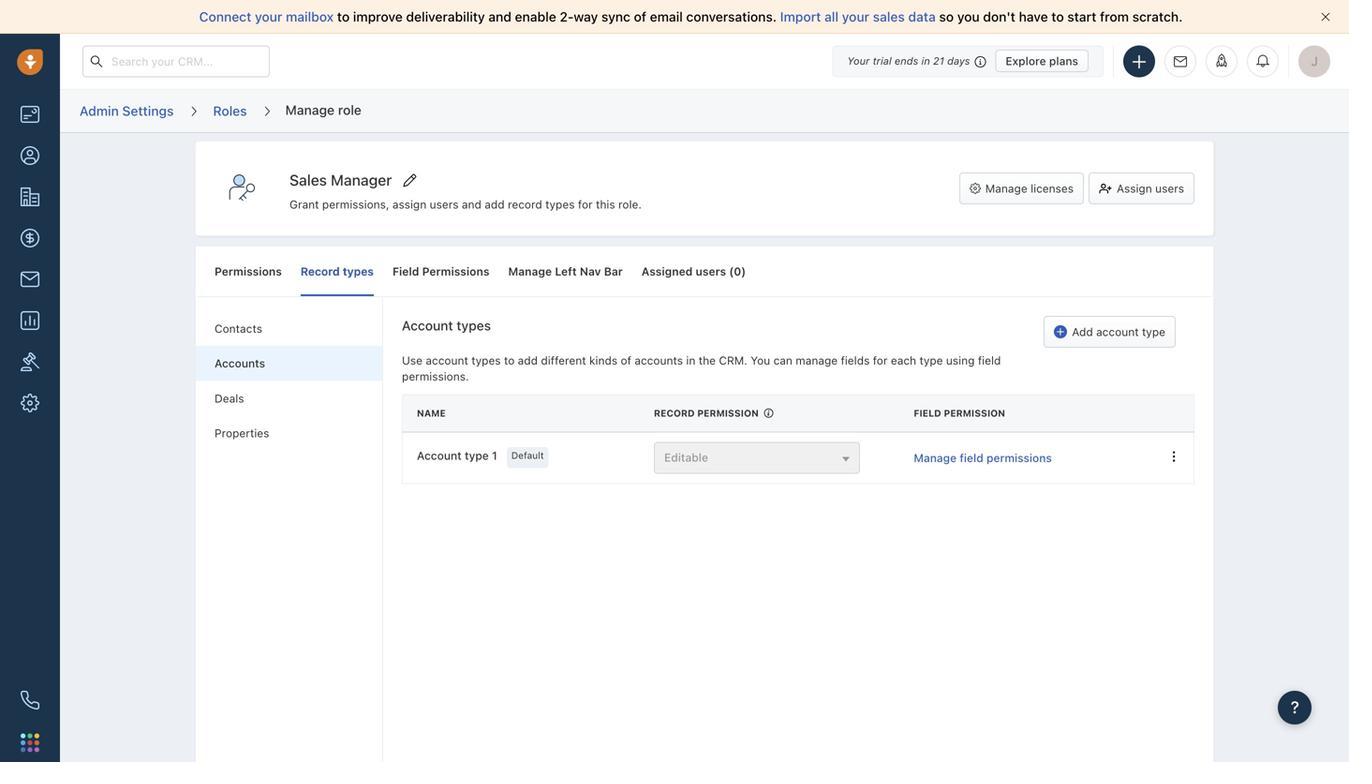 Task type: describe. For each thing, give the bounding box(es) containing it.
sales
[[290, 171, 327, 189]]

kinds
[[590, 354, 618, 367]]

types inside use account types to add different kinds of accounts in the crm. you can manage fields for each type using field permissions.
[[472, 354, 501, 367]]

sales manager
[[290, 171, 392, 189]]

1 vertical spatial and
[[462, 198, 482, 211]]

Search your CRM... text field
[[82, 45, 270, 77]]

settings
[[122, 103, 174, 118]]

account for type
[[1097, 325, 1139, 338]]

assign
[[1117, 182, 1153, 195]]

sales
[[873, 9, 905, 24]]

of inside use account types to add different kinds of accounts in the crm. you can manage fields for each type using field permissions.
[[621, 354, 632, 367]]

record types link
[[301, 247, 374, 296]]

left
[[555, 265, 577, 278]]

properties
[[215, 426, 269, 440]]

contacts
[[215, 322, 262, 335]]

from
[[1100, 9, 1130, 24]]

0 horizontal spatial users
[[430, 198, 459, 211]]

use account types to add different kinds of accounts in the crm. you can manage fields for each type using field permissions.
[[402, 354, 1001, 383]]

improve
[[353, 9, 403, 24]]

permissions.
[[402, 370, 469, 383]]

accounts
[[215, 357, 265, 370]]

users for assign users
[[1156, 182, 1185, 195]]

editable button
[[654, 442, 861, 474]]

assigned users ( 0 )
[[642, 265, 746, 278]]

add account type
[[1073, 325, 1166, 338]]

ends
[[895, 55, 919, 67]]

this
[[596, 198, 616, 211]]

connect your mailbox link
[[199, 9, 337, 24]]

the permission applies to all accounts created in this type image
[[764, 408, 774, 418]]

deliverability
[[406, 9, 485, 24]]

trial
[[873, 55, 892, 67]]

field permission
[[914, 408, 1006, 418]]

account type 1
[[417, 449, 498, 462]]

explore plans link
[[996, 50, 1089, 72]]

have
[[1019, 9, 1049, 24]]

permission for field permission
[[944, 408, 1006, 418]]

your
[[848, 55, 870, 67]]

record
[[508, 198, 543, 211]]

manage field permissions
[[914, 451, 1053, 464]]

account for account type 1
[[417, 449, 462, 462]]

record permission
[[654, 408, 759, 418]]

1 your from the left
[[255, 9, 282, 24]]

manage for manage left nav bar
[[509, 265, 552, 278]]

1
[[492, 449, 498, 462]]

(
[[730, 265, 734, 278]]

record
[[654, 408, 695, 418]]

editable
[[665, 451, 709, 464]]

for inside use account types to add different kinds of accounts in the crm. you can manage fields for each type using field permissions.
[[873, 354, 888, 367]]

account types
[[402, 318, 491, 333]]

account for account types
[[402, 318, 453, 333]]

import all your sales data link
[[781, 9, 940, 24]]

role.
[[619, 198, 642, 211]]

add inside use account types to add different kinds of accounts in the crm. you can manage fields for each type using field permissions.
[[518, 354, 538, 367]]

roles
[[213, 103, 247, 118]]

days
[[948, 55, 971, 67]]

close image
[[1322, 12, 1331, 22]]

explore
[[1006, 54, 1047, 67]]

permissions link
[[215, 247, 282, 296]]

licenses
[[1031, 182, 1074, 195]]

grant permissions, assign users and add record types for this role.
[[290, 198, 642, 211]]

using
[[947, 354, 975, 367]]

explore plans
[[1006, 54, 1079, 67]]

each
[[891, 354, 917, 367]]

permissions,
[[322, 198, 389, 211]]

all
[[825, 9, 839, 24]]

you
[[958, 9, 980, 24]]

different
[[541, 354, 586, 367]]

0 horizontal spatial add
[[485, 198, 505, 211]]

assign users button
[[1089, 172, 1195, 204]]

can
[[774, 354, 793, 367]]

role
[[338, 102, 362, 117]]

2-
[[560, 9, 574, 24]]

accounts
[[635, 354, 683, 367]]

to for use account types to add different kinds of accounts in the crm. you can manage fields for each type using field permissions.
[[504, 354, 515, 367]]

)
[[742, 265, 746, 278]]



Task type: vqa. For each thing, say whether or not it's contained in the screenshot.
to corresponding to Use account types to add different kinds of accounts in the CRM. You can manage fields for each type using field permissions.
yes



Task type: locate. For each thing, give the bounding box(es) containing it.
type inside use account types to add different kinds of accounts in the crm. you can manage fields for each type using field permissions.
[[920, 354, 943, 367]]

0 horizontal spatial of
[[621, 354, 632, 367]]

account for types
[[426, 354, 469, 367]]

record types
[[301, 265, 374, 278]]

bar
[[604, 265, 623, 278]]

field right using
[[978, 354, 1001, 367]]

to right mailbox
[[337, 9, 350, 24]]

what's new image
[[1216, 54, 1229, 67]]

0 horizontal spatial permissions
[[215, 265, 282, 278]]

0 vertical spatial add
[[485, 198, 505, 211]]

permissions
[[987, 451, 1053, 464]]

and left enable
[[489, 9, 512, 24]]

use
[[402, 354, 423, 367]]

0 vertical spatial in
[[922, 55, 931, 67]]

0 horizontal spatial permission
[[698, 408, 759, 418]]

manage left nav bar
[[509, 265, 623, 278]]

2 horizontal spatial type
[[1143, 325, 1166, 338]]

1 vertical spatial in
[[687, 354, 696, 367]]

manage for manage role
[[286, 102, 335, 117]]

users for assigned users ( 0 )
[[696, 265, 727, 278]]

0 horizontal spatial for
[[578, 198, 593, 211]]

field
[[978, 354, 1001, 367], [960, 451, 984, 464]]

don't
[[984, 9, 1016, 24]]

1 vertical spatial account
[[426, 354, 469, 367]]

permission for record permission
[[698, 408, 759, 418]]

nav
[[580, 265, 601, 278]]

account down name
[[417, 449, 462, 462]]

manager
[[331, 171, 392, 189]]

for left the each
[[873, 354, 888, 367]]

in inside use account types to add different kinds of accounts in the crm. you can manage fields for each type using field permissions.
[[687, 354, 696, 367]]

your right all
[[842, 9, 870, 24]]

0 horizontal spatial your
[[255, 9, 282, 24]]

0 horizontal spatial in
[[687, 354, 696, 367]]

data
[[909, 9, 936, 24]]

permission up the manage field permissions
[[944, 408, 1006, 418]]

way
[[574, 9, 598, 24]]

assign users
[[1117, 182, 1185, 195]]

scratch.
[[1133, 9, 1183, 24]]

for left this
[[578, 198, 593, 211]]

your trial ends in 21 days
[[848, 55, 971, 67]]

and
[[489, 9, 512, 24], [462, 198, 482, 211]]

1 horizontal spatial of
[[634, 9, 647, 24]]

1 horizontal spatial add
[[518, 354, 538, 367]]

1 horizontal spatial permissions
[[422, 265, 490, 278]]

mailbox
[[286, 9, 334, 24]]

and left record
[[462, 198, 482, 211]]

1 vertical spatial add
[[518, 354, 538, 367]]

1 horizontal spatial account
[[1097, 325, 1139, 338]]

0 horizontal spatial type
[[465, 449, 489, 462]]

phone image
[[21, 691, 39, 710]]

admin settings
[[80, 103, 174, 118]]

permission
[[698, 408, 759, 418], [944, 408, 1006, 418]]

plans
[[1050, 54, 1079, 67]]

account
[[1097, 325, 1139, 338], [426, 354, 469, 367]]

so
[[940, 9, 954, 24]]

deals
[[215, 392, 244, 405]]

to inside use account types to add different kinds of accounts in the crm. you can manage fields for each type using field permissions.
[[504, 354, 515, 367]]

admin
[[80, 103, 119, 118]]

add left different
[[518, 354, 538, 367]]

permissions inside "link"
[[422, 265, 490, 278]]

1 horizontal spatial users
[[696, 265, 727, 278]]

2 horizontal spatial to
[[1052, 9, 1065, 24]]

add
[[485, 198, 505, 211], [518, 354, 538, 367]]

in left the
[[687, 354, 696, 367]]

0 vertical spatial and
[[489, 9, 512, 24]]

to
[[337, 9, 350, 24], [1052, 9, 1065, 24], [504, 354, 515, 367]]

add account type button
[[1044, 316, 1176, 348]]

in
[[922, 55, 931, 67], [687, 354, 696, 367]]

admin settings link
[[79, 96, 175, 126]]

type
[[1143, 325, 1166, 338], [920, 354, 943, 367], [465, 449, 489, 462]]

manage left licenses
[[986, 182, 1028, 195]]

manage
[[286, 102, 335, 117], [986, 182, 1028, 195], [509, 265, 552, 278], [914, 451, 957, 464]]

1 horizontal spatial and
[[489, 9, 512, 24]]

type inside button
[[1143, 325, 1166, 338]]

manage inside button
[[986, 182, 1028, 195]]

record
[[301, 265, 340, 278]]

2 vertical spatial type
[[465, 449, 489, 462]]

to for connect your mailbox to improve deliverability and enable 2-way sync of email conversations. import all your sales data so you don't have to start from scratch.
[[337, 9, 350, 24]]

users inside button
[[1156, 182, 1185, 195]]

field
[[914, 408, 942, 418]]

1 horizontal spatial in
[[922, 55, 931, 67]]

1 horizontal spatial for
[[873, 354, 888, 367]]

account up use
[[402, 318, 453, 333]]

properties image
[[21, 352, 39, 371]]

0 vertical spatial type
[[1143, 325, 1166, 338]]

permission left the permission applies to all accounts created in this type image
[[698, 408, 759, 418]]

manage licenses
[[986, 182, 1074, 195]]

permissions right field
[[422, 265, 490, 278]]

users
[[1156, 182, 1185, 195], [430, 198, 459, 211], [696, 265, 727, 278]]

to left start
[[1052, 9, 1065, 24]]

0 vertical spatial field
[[978, 354, 1001, 367]]

permissions up contacts
[[215, 265, 282, 278]]

field
[[393, 265, 419, 278]]

2 your from the left
[[842, 9, 870, 24]]

2 vertical spatial users
[[696, 265, 727, 278]]

1 vertical spatial type
[[920, 354, 943, 367]]

type left the "1"
[[465, 449, 489, 462]]

to left different
[[504, 354, 515, 367]]

account inside add account type button
[[1097, 325, 1139, 338]]

1 horizontal spatial permission
[[944, 408, 1006, 418]]

0
[[734, 265, 742, 278]]

manage for manage field permissions
[[914, 451, 957, 464]]

field permissions link
[[393, 247, 490, 296]]

sync
[[602, 9, 631, 24]]

0 horizontal spatial and
[[462, 198, 482, 211]]

import
[[781, 9, 822, 24]]

default
[[512, 450, 544, 461]]

2 permissions from the left
[[422, 265, 490, 278]]

field permissions
[[393, 265, 490, 278]]

you
[[751, 354, 771, 367]]

1 vertical spatial users
[[430, 198, 459, 211]]

type right the each
[[920, 354, 943, 367]]

2 horizontal spatial users
[[1156, 182, 1185, 195]]

manage left left
[[509, 265, 552, 278]]

account right add
[[1097, 325, 1139, 338]]

your
[[255, 9, 282, 24], [842, 9, 870, 24]]

phone element
[[11, 681, 49, 719]]

connect
[[199, 9, 252, 24]]

email
[[650, 9, 683, 24]]

1 vertical spatial for
[[873, 354, 888, 367]]

1 horizontal spatial to
[[504, 354, 515, 367]]

field down "field permission"
[[960, 451, 984, 464]]

1 horizontal spatial your
[[842, 9, 870, 24]]

send email image
[[1175, 56, 1188, 68]]

connect your mailbox to improve deliverability and enable 2-way sync of email conversations. import all your sales data so you don't have to start from scratch.
[[199, 9, 1183, 24]]

type right add
[[1143, 325, 1166, 338]]

assigned
[[642, 265, 693, 278]]

fields
[[841, 354, 870, 367]]

crm.
[[719, 354, 748, 367]]

add left record
[[485, 198, 505, 211]]

manage
[[796, 354, 838, 367]]

1 vertical spatial account
[[417, 449, 462, 462]]

0 horizontal spatial account
[[426, 354, 469, 367]]

manage left role
[[286, 102, 335, 117]]

manage for manage licenses
[[986, 182, 1028, 195]]

add
[[1073, 325, 1094, 338]]

manage role
[[286, 102, 362, 117]]

0 vertical spatial for
[[578, 198, 593, 211]]

of right sync
[[634, 9, 647, 24]]

conversations.
[[687, 9, 777, 24]]

0 horizontal spatial to
[[337, 9, 350, 24]]

account up the permissions.
[[426, 354, 469, 367]]

1 permission from the left
[[698, 408, 759, 418]]

manage licenses button
[[960, 172, 1085, 204]]

manage down field
[[914, 451, 957, 464]]

21
[[934, 55, 945, 67]]

grant
[[290, 198, 319, 211]]

your left mailbox
[[255, 9, 282, 24]]

0 vertical spatial of
[[634, 9, 647, 24]]

0 vertical spatial users
[[1156, 182, 1185, 195]]

types
[[546, 198, 575, 211], [343, 265, 374, 278], [457, 318, 491, 333], [472, 354, 501, 367]]

of right kinds
[[621, 354, 632, 367]]

assign
[[393, 198, 427, 211]]

for
[[578, 198, 593, 211], [873, 354, 888, 367]]

in left 21
[[922, 55, 931, 67]]

freshworks switcher image
[[21, 733, 39, 752]]

0 vertical spatial account
[[1097, 325, 1139, 338]]

roles link
[[212, 96, 248, 126]]

0 vertical spatial account
[[402, 318, 453, 333]]

the
[[699, 354, 716, 367]]

1 vertical spatial of
[[621, 354, 632, 367]]

2 permission from the left
[[944, 408, 1006, 418]]

1 horizontal spatial type
[[920, 354, 943, 367]]

enable
[[515, 9, 557, 24]]

manage field permissions link
[[914, 451, 1053, 464]]

account inside use account types to add different kinds of accounts in the crm. you can manage fields for each type using field permissions.
[[426, 354, 469, 367]]

start
[[1068, 9, 1097, 24]]

1 vertical spatial field
[[960, 451, 984, 464]]

1 permissions from the left
[[215, 265, 282, 278]]

field inside use account types to add different kinds of accounts in the crm. you can manage fields for each type using field permissions.
[[978, 354, 1001, 367]]

name
[[417, 408, 446, 418]]



